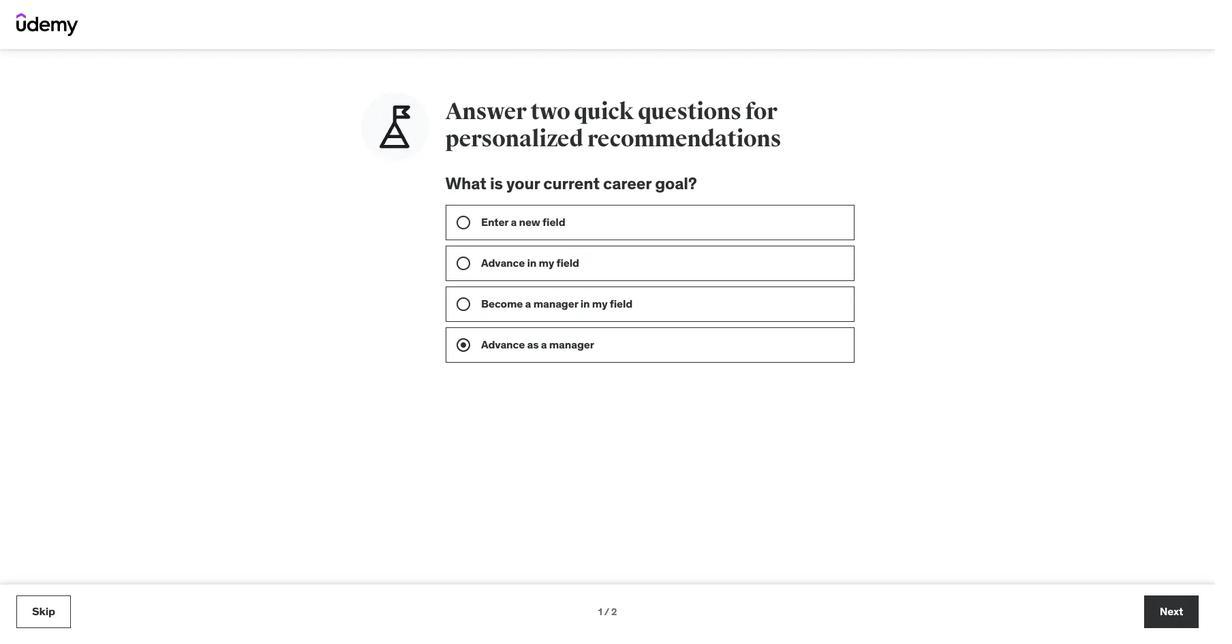 Task type: locate. For each thing, give the bounding box(es) containing it.
udemy image
[[16, 13, 78, 36]]

field for advance in my field
[[556, 256, 579, 270]]

2 advance from the top
[[481, 338, 524, 351]]

0 vertical spatial a
[[510, 215, 516, 229]]

1 horizontal spatial a
[[525, 297, 531, 311]]

1 / 2
[[598, 606, 617, 618]]

2 vertical spatial field
[[609, 297, 632, 311]]

a left new
[[510, 215, 516, 229]]

manager
[[533, 297, 578, 311], [549, 338, 594, 351]]

1 horizontal spatial in
[[580, 297, 589, 311]]

a for new
[[510, 215, 516, 229]]

answer two quick questions for personalized recommendations
[[445, 97, 781, 153]]

field for enter a new field
[[542, 215, 565, 229]]

manager up advance as a manager
[[533, 297, 578, 311]]

advance in my field
[[481, 256, 579, 270]]

1
[[598, 606, 602, 618]]

your
[[506, 173, 540, 194]]

become
[[481, 297, 522, 311]]

in
[[527, 256, 536, 270], [580, 297, 589, 311]]

field
[[542, 215, 565, 229], [556, 256, 579, 270], [609, 297, 632, 311]]

2 horizontal spatial a
[[541, 338, 546, 351]]

1 advance from the top
[[481, 256, 524, 270]]

1 vertical spatial a
[[525, 297, 531, 311]]

skip link
[[16, 596, 71, 629]]

answer
[[445, 97, 526, 126]]

as
[[527, 338, 538, 351]]

0 vertical spatial manager
[[533, 297, 578, 311]]

quick
[[574, 97, 634, 126]]

1 vertical spatial my
[[592, 297, 607, 311]]

advance
[[481, 256, 524, 270], [481, 338, 524, 351]]

advance for advance as a manager
[[481, 338, 524, 351]]

a right the as
[[541, 338, 546, 351]]

in up advance as a manager
[[580, 297, 589, 311]]

advance as a manager
[[481, 338, 594, 351]]

0 vertical spatial my
[[538, 256, 554, 270]]

0 vertical spatial advance
[[481, 256, 524, 270]]

0 horizontal spatial a
[[510, 215, 516, 229]]

0 horizontal spatial in
[[527, 256, 536, 270]]

0 vertical spatial field
[[542, 215, 565, 229]]

1 vertical spatial in
[[580, 297, 589, 311]]

1 vertical spatial field
[[556, 256, 579, 270]]

next
[[1160, 605, 1183, 619]]

a
[[510, 215, 516, 229], [525, 297, 531, 311], [541, 338, 546, 351]]

0 horizontal spatial my
[[538, 256, 554, 270]]

my
[[538, 256, 554, 270], [592, 297, 607, 311]]

recommendations
[[587, 125, 781, 153]]

manager right the as
[[549, 338, 594, 351]]

a right become
[[525, 297, 531, 311]]

2 vertical spatial a
[[541, 338, 546, 351]]

two
[[530, 97, 570, 126]]

career
[[603, 173, 651, 194]]

1 vertical spatial advance
[[481, 338, 524, 351]]

enter
[[481, 215, 508, 229]]

advance left the as
[[481, 338, 524, 351]]

advance up become
[[481, 256, 524, 270]]

what
[[445, 173, 486, 194]]

in down new
[[527, 256, 536, 270]]

1 horizontal spatial my
[[592, 297, 607, 311]]



Task type: describe. For each thing, give the bounding box(es) containing it.
a for manager
[[525, 297, 531, 311]]

1 vertical spatial manager
[[549, 338, 594, 351]]

questions
[[638, 97, 741, 126]]

new
[[519, 215, 540, 229]]

for
[[745, 97, 777, 126]]

next button
[[1144, 596, 1199, 629]]

skip
[[32, 605, 55, 619]]

enter a new field
[[481, 215, 565, 229]]

0 vertical spatial in
[[527, 256, 536, 270]]

is
[[490, 173, 503, 194]]

become a manager in my field
[[481, 297, 632, 311]]

personalized
[[445, 125, 583, 153]]

advance for advance in my field
[[481, 256, 524, 270]]

goal?
[[655, 173, 697, 194]]

what is your current career goal?
[[445, 173, 697, 194]]

2
[[611, 606, 617, 618]]

current
[[543, 173, 600, 194]]

/
[[604, 606, 609, 618]]



Task type: vqa. For each thing, say whether or not it's contained in the screenshot.
the at to the left
no



